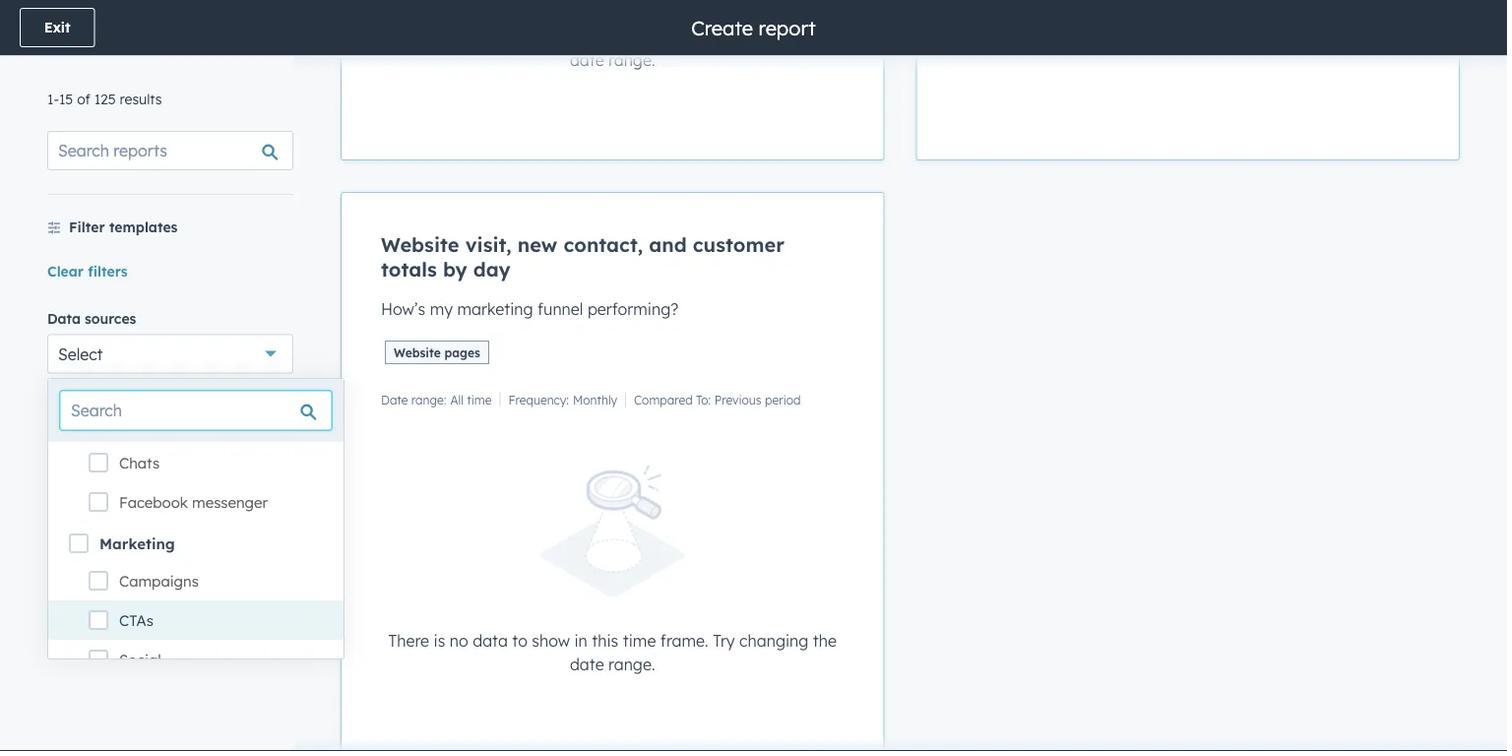 Task type: locate. For each thing, give the bounding box(es) containing it.
0 vertical spatial try
[[713, 26, 735, 46]]

1 no from the top
[[450, 26, 469, 46]]

website
[[381, 232, 459, 257], [394, 345, 441, 360]]

0 vertical spatial changing
[[740, 26, 809, 46]]

my
[[430, 299, 453, 319]]

there is no data to show in this time frame. try changing the date range. inside checkbox
[[389, 631, 837, 674]]

1 vertical spatial this
[[592, 631, 619, 651]]

changing
[[740, 26, 809, 46], [740, 631, 809, 651]]

visualization
[[47, 396, 135, 414]]

date range: all time
[[381, 392, 492, 407]]

select inside select dropdown button
[[58, 344, 103, 364]]

show
[[532, 26, 570, 46], [532, 631, 570, 651]]

select for visualization
[[58, 431, 103, 451]]

none checkbox containing website visit, new contact, and customer totals by day
[[341, 192, 885, 751]]

1 vertical spatial frame.
[[661, 631, 709, 651]]

select down data sources
[[58, 344, 103, 364]]

this
[[592, 26, 619, 46], [592, 631, 619, 651]]

0 vertical spatial there is no data to show in this time frame. try changing the date range.
[[389, 26, 837, 69]]

1 frame. from the top
[[661, 26, 709, 46]]

1 vertical spatial changing
[[740, 631, 809, 651]]

exit
[[44, 19, 70, 36]]

2 range. from the top
[[609, 654, 655, 674]]

no
[[450, 26, 469, 46], [450, 631, 469, 651]]

list box
[[48, 286, 344, 751]]

1 select from the top
[[58, 344, 103, 364]]

marketing
[[457, 299, 533, 319]]

1 this from the top
[[592, 26, 619, 46]]

select inside select popup button
[[58, 431, 103, 451]]

compared
[[634, 392, 693, 407]]

website inside "website visit, new contact, and customer totals by day"
[[381, 232, 459, 257]]

0 vertical spatial in
[[575, 26, 588, 46]]

1 show from the top
[[532, 26, 570, 46]]

results
[[120, 91, 162, 108]]

1 vertical spatial no
[[450, 631, 469, 651]]

how's my marketing funnel performing?
[[381, 299, 679, 319]]

1 changing from the top
[[740, 26, 809, 46]]

0 vertical spatial the
[[813, 26, 837, 46]]

0 vertical spatial no
[[450, 26, 469, 46]]

1 range. from the top
[[609, 50, 655, 69]]

website left pages
[[394, 345, 441, 360]]

1 vertical spatial date
[[570, 654, 604, 674]]

in inside there is no data to show in this time frame. try changing the date range. checkbox
[[575, 26, 588, 46]]

there inside checkbox
[[389, 26, 429, 46]]

2 frame. from the top
[[661, 631, 709, 651]]

data
[[473, 26, 508, 46], [473, 631, 508, 651]]

None checkbox
[[916, 0, 1461, 161]]

2 changing from the top
[[740, 631, 809, 651]]

there is no data to show in this time frame. try changing the date range. inside there is no data to show in this time frame. try changing the date range. checkbox
[[389, 26, 837, 69]]

2 select from the top
[[58, 431, 103, 451]]

this inside checkbox
[[592, 631, 619, 651]]

1 vertical spatial there is no data to show in this time frame. try changing the date range.
[[389, 631, 837, 674]]

contact,
[[564, 232, 643, 257]]

1 try from the top
[[713, 26, 735, 46]]

range.
[[609, 50, 655, 69], [609, 654, 655, 674]]

website visit, new contact, and customer totals by day
[[381, 232, 785, 282]]

monthly
[[573, 392, 618, 407]]

1 vertical spatial website
[[394, 345, 441, 360]]

to
[[512, 26, 528, 46], [512, 631, 528, 651]]

0 vertical spatial this
[[592, 26, 619, 46]]

2 in from the top
[[575, 631, 588, 651]]

0 vertical spatial select
[[58, 344, 103, 364]]

date inside checkbox
[[570, 50, 604, 69]]

2 to from the top
[[512, 631, 528, 651]]

search search field down results
[[47, 131, 293, 170]]

0 vertical spatial there
[[389, 26, 429, 46]]

1 vertical spatial the
[[813, 631, 837, 651]]

2 data from the top
[[473, 631, 508, 651]]

try
[[713, 26, 735, 46], [713, 631, 735, 651]]

1 there is no data to show in this time frame. try changing the date range. from the top
[[389, 26, 837, 69]]

by
[[443, 257, 467, 282]]

there is no data to show in this time frame. try changing the date range.
[[389, 26, 837, 69], [389, 631, 837, 674]]

1 in from the top
[[575, 26, 588, 46]]

1 vertical spatial data
[[473, 631, 508, 651]]

templates
[[109, 219, 178, 236]]

1 the from the top
[[813, 26, 837, 46]]

select button
[[47, 334, 293, 374]]

1 vertical spatial show
[[532, 631, 570, 651]]

there
[[389, 26, 429, 46], [389, 631, 429, 651]]

2 date from the top
[[570, 654, 604, 674]]

None checkbox
[[341, 192, 885, 751]]

0 vertical spatial frame.
[[661, 26, 709, 46]]

Search search field
[[47, 131, 293, 170], [60, 391, 332, 430]]

changing inside checkbox
[[740, 631, 809, 651]]

1 vertical spatial there
[[389, 631, 429, 651]]

2 there from the top
[[389, 631, 429, 651]]

0 vertical spatial is
[[434, 26, 445, 46]]

in
[[575, 26, 588, 46], [575, 631, 588, 651]]

2 try from the top
[[713, 631, 735, 651]]

page section element
[[0, 0, 1508, 55]]

to:
[[696, 392, 711, 407]]

0 vertical spatial time
[[623, 26, 656, 46]]

2 is from the top
[[434, 631, 445, 651]]

show inside checkbox
[[532, 26, 570, 46]]

date
[[381, 392, 408, 407]]

1 vertical spatial range.
[[609, 654, 655, 674]]

try inside checkbox
[[713, 631, 735, 651]]

1 there from the top
[[389, 26, 429, 46]]

1 data from the top
[[473, 26, 508, 46]]

filter templates
[[69, 219, 178, 236]]

website up how's
[[381, 232, 459, 257]]

search search field down select dropdown button
[[60, 391, 332, 430]]

select button
[[47, 421, 293, 460]]

select
[[58, 344, 103, 364], [58, 431, 103, 451]]

customer
[[693, 232, 785, 257]]

1 vertical spatial in
[[575, 631, 588, 651]]

to inside checkbox
[[512, 631, 528, 651]]

1 vertical spatial is
[[434, 631, 445, 651]]

2 this from the top
[[592, 631, 619, 651]]

0 vertical spatial website
[[381, 232, 459, 257]]

1 date from the top
[[570, 50, 604, 69]]

date
[[570, 50, 604, 69], [570, 654, 604, 674]]

0 vertical spatial date
[[570, 50, 604, 69]]

0 vertical spatial data
[[473, 26, 508, 46]]

0 vertical spatial range.
[[609, 50, 655, 69]]

1 vertical spatial try
[[713, 631, 735, 651]]

changing inside there is no data to show in this time frame. try changing the date range. checkbox
[[740, 26, 809, 46]]

0 vertical spatial show
[[532, 26, 570, 46]]

1 vertical spatial to
[[512, 631, 528, 651]]

the inside checkbox
[[813, 631, 837, 651]]

1 to from the top
[[512, 26, 528, 46]]

1 is from the top
[[434, 26, 445, 46]]

1-15 of 125 results
[[47, 91, 162, 108]]

0 vertical spatial to
[[512, 26, 528, 46]]

frame.
[[661, 26, 709, 46], [661, 631, 709, 651]]

the
[[813, 26, 837, 46], [813, 631, 837, 651]]

2 there is no data to show in this time frame. try changing the date range. from the top
[[389, 631, 837, 674]]

1 vertical spatial select
[[58, 431, 103, 451]]

select down visualization
[[58, 431, 103, 451]]

report
[[759, 15, 816, 40]]

time
[[623, 26, 656, 46], [467, 392, 492, 407], [623, 631, 656, 651]]

is
[[434, 26, 445, 46], [434, 631, 445, 651]]

2 the from the top
[[813, 631, 837, 651]]



Task type: describe. For each thing, give the bounding box(es) containing it.
website for website pages
[[394, 345, 441, 360]]

create report
[[692, 15, 816, 40]]

to inside there is no data to show in this time frame. try changing the date range. checkbox
[[512, 26, 528, 46]]

There is no data to show in this time frame. Try changing the date range. checkbox
[[341, 0, 885, 161]]

exit link
[[20, 8, 95, 47]]

create
[[692, 15, 753, 40]]

1 vertical spatial search search field
[[60, 391, 332, 430]]

there inside checkbox
[[389, 631, 429, 651]]

pages
[[445, 345, 480, 360]]

clear filters
[[47, 262, 128, 280]]

no inside there is no data to show in this time frame. try changing the date range. checkbox
[[450, 26, 469, 46]]

this inside there is no data to show in this time frame. try changing the date range. checkbox
[[592, 26, 619, 46]]

range:
[[412, 392, 447, 407]]

chats
[[119, 454, 160, 473]]

data
[[47, 310, 81, 327]]

marketing
[[99, 535, 175, 553]]

and
[[649, 232, 687, 257]]

campaigns
[[119, 572, 199, 591]]

list box containing chats
[[48, 286, 344, 751]]

2 vertical spatial time
[[623, 631, 656, 651]]

website for website visit, new contact, and customer totals by day
[[381, 232, 459, 257]]

range. inside checkbox
[[609, 50, 655, 69]]

performing?
[[588, 299, 679, 319]]

15
[[59, 91, 73, 108]]

data inside checkbox
[[473, 631, 508, 651]]

0 vertical spatial search search field
[[47, 131, 293, 170]]

data inside checkbox
[[473, 26, 508, 46]]

visit,
[[465, 232, 512, 257]]

totals
[[381, 257, 437, 282]]

sources
[[85, 310, 136, 327]]

funnel
[[538, 299, 583, 319]]

filters
[[88, 262, 128, 280]]

frequency:
[[509, 392, 569, 407]]

1 vertical spatial time
[[467, 392, 492, 407]]

compared to: previous period
[[634, 392, 801, 407]]

social
[[119, 651, 161, 670]]

messenger
[[192, 493, 268, 512]]

1-
[[47, 91, 59, 108]]

previous
[[715, 392, 762, 407]]

facebook
[[119, 493, 188, 512]]

clear filters button
[[47, 260, 128, 283]]

data sources
[[47, 310, 136, 327]]

all
[[451, 392, 464, 407]]

period
[[765, 392, 801, 407]]

website pages
[[394, 345, 480, 360]]

how's
[[381, 299, 426, 319]]

of
[[77, 91, 90, 108]]

2 no from the top
[[450, 631, 469, 651]]

is inside checkbox
[[434, 631, 445, 651]]

filter
[[69, 219, 105, 236]]

ctas
[[119, 612, 153, 630]]

frame. inside checkbox
[[661, 26, 709, 46]]

select for data sources
[[58, 344, 103, 364]]

day
[[473, 257, 511, 282]]

frame. inside checkbox
[[661, 631, 709, 651]]

facebook messenger
[[119, 493, 268, 512]]

125
[[94, 91, 116, 108]]

try inside checkbox
[[713, 26, 735, 46]]

is inside checkbox
[[434, 26, 445, 46]]

new
[[518, 232, 558, 257]]

the inside checkbox
[[813, 26, 837, 46]]

time inside there is no data to show in this time frame. try changing the date range. checkbox
[[623, 26, 656, 46]]

frequency: monthly
[[509, 392, 618, 407]]

clear
[[47, 262, 84, 280]]

in inside checkbox
[[575, 631, 588, 651]]

2 show from the top
[[532, 631, 570, 651]]



Task type: vqa. For each thing, say whether or not it's contained in the screenshot.
Upgrade
no



